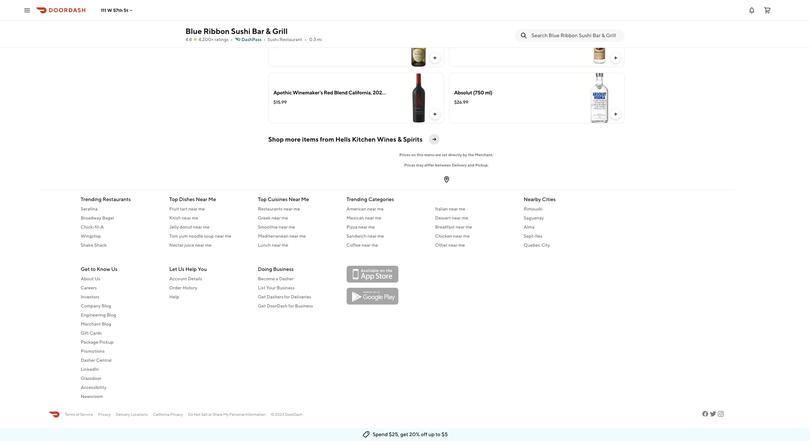 Task type: describe. For each thing, give the bounding box(es) containing it.
tito's 80 proof handmade vodka bottle (1 l) image
[[575, 17, 625, 67]]

blog for engineering blog
[[107, 313, 116, 318]]

me for top dishes near me
[[209, 196, 216, 203]]

rimouski link
[[524, 206, 605, 212]]

0 vertical spatial &
[[266, 27, 271, 36]]

prices for prices may differ between delivery and pickup.
[[405, 163, 416, 168]]

for for doordash
[[289, 304, 294, 309]]

near for restaurants near me
[[284, 207, 293, 212]]

apothic winemaker's red blend  california, 2020 bottle (750ml)
[[274, 90, 420, 96]]

dasher central link
[[81, 357, 162, 364]]

privacy link
[[98, 412, 111, 418]]

me for dessert near me
[[462, 216, 469, 221]]

trending for trending restaurants
[[81, 196, 102, 203]]

bogle chardonnay (750 ml)
[[274, 33, 336, 39]]

1 horizontal spatial ml)
[[485, 90, 493, 96]]

tart
[[180, 207, 188, 212]]

0 horizontal spatial dasher
[[81, 358, 95, 363]]

account details link
[[169, 276, 250, 282]]

mediterranean near me link
[[258, 233, 339, 240]]

up
[[429, 432, 435, 438]]

become a dasher link
[[258, 276, 339, 282]]

tom yum noodle soup near me
[[169, 234, 232, 239]]

1 horizontal spatial sushi
[[268, 37, 279, 42]]

delivery locations link
[[116, 412, 148, 418]]

linkedin link
[[81, 366, 162, 373]]

quebec city link
[[524, 242, 605, 249]]

tito's 80 proof handmade vodka bottle (1 l)
[[455, 33, 555, 39]]

restaurants near me
[[258, 207, 300, 212]]

(1
[[546, 33, 550, 39]]

me for lunch near me
[[282, 243, 288, 248]]

saguenay
[[524, 216, 544, 221]]

soup
[[204, 234, 214, 239]]

me for breakfast near me
[[466, 225, 473, 230]]

get for get dashers for deliveries
[[258, 295, 266, 300]]

nectar juice near me link
[[169, 242, 250, 249]]

dessert near me link
[[436, 215, 516, 221]]

your
[[267, 286, 276, 291]]

list your business link
[[258, 285, 339, 291]]

near for pizza near me
[[359, 225, 368, 230]]

near for italian near me
[[449, 207, 458, 212]]

gift
[[81, 331, 89, 336]]

top for top cuisines near me
[[258, 196, 267, 203]]

57th
[[113, 8, 123, 13]]

top cuisines near me
[[258, 196, 309, 203]]

bagel
[[102, 216, 114, 221]]

mi
[[317, 37, 322, 42]]

2020
[[373, 90, 386, 96]]

add item to cart image for apothic winemaker's red blend  california, 2020 bottle (750ml)
[[433, 112, 438, 117]]

1 privacy from the left
[[98, 412, 111, 417]]

pizza near me link
[[347, 224, 428, 230]]

broadway
[[81, 216, 101, 221]]

me for greek near me
[[282, 216, 288, 221]]

2 • from the left
[[264, 37, 266, 42]]

80
[[468, 33, 474, 39]]

1 horizontal spatial (750
[[474, 90, 485, 96]]

differ
[[425, 163, 435, 168]]

get for get to know us
[[81, 266, 90, 273]]

share
[[213, 412, 223, 417]]

chicken near me
[[436, 234, 470, 239]]

near for mexican near me
[[365, 216, 374, 221]]

sandwich near me
[[347, 234, 384, 239]]

near up noodle
[[193, 225, 202, 230]]

saguenay link
[[524, 215, 605, 221]]

near for sandwich near me
[[368, 234, 377, 239]]

dishes
[[179, 196, 195, 203]]

1 vertical spatial bottle
[[387, 90, 401, 96]]

near down tom yum noodle soup near me
[[195, 243, 204, 248]]

0 vertical spatial dasher
[[279, 276, 294, 282]]

package pickup link
[[81, 339, 162, 346]]

cards
[[90, 331, 102, 336]]

2 vertical spatial business
[[295, 304, 313, 309]]

smoothie near me link
[[258, 224, 339, 230]]

order history link
[[169, 285, 250, 291]]

order
[[169, 286, 182, 291]]

engineering blog
[[81, 313, 116, 318]]

company blog
[[81, 304, 111, 309]]

(750ml)
[[402, 90, 420, 96]]

privacy inside california privacy link
[[170, 412, 183, 417]]

lunch
[[258, 243, 271, 248]]

california,
[[349, 90, 372, 96]]

st
[[124, 8, 128, 13]]

terms
[[65, 412, 75, 417]]

us for let us help you
[[178, 266, 185, 273]]

shop
[[269, 136, 284, 143]]

pickup
[[99, 340, 114, 345]]

glassdoor
[[81, 376, 102, 381]]

alma
[[524, 225, 535, 230]]

me up knish near me link
[[199, 207, 205, 212]]

yum
[[179, 234, 188, 239]]

fil-
[[95, 225, 101, 230]]

apothic winemaker's red blend  california, 2020 bottle (750ml) image
[[394, 73, 444, 123]]

1 horizontal spatial restaurants
[[258, 207, 283, 212]]

mexican near me
[[347, 216, 382, 221]]

broadway bagel
[[81, 216, 114, 221]]

shake
[[81, 243, 93, 248]]

bogle chardonnay (750 ml) image
[[394, 17, 444, 67]]

or
[[208, 412, 212, 417]]

Item Search search field
[[532, 32, 620, 39]]

me for mexican near me
[[375, 216, 382, 221]]

1 horizontal spatial bottle
[[531, 33, 545, 39]]

1 horizontal spatial us
[[111, 266, 118, 273]]

near for other near me
[[449, 243, 458, 248]]

bar
[[252, 27, 264, 36]]

about us link
[[81, 276, 162, 282]]

information
[[246, 412, 266, 417]]

near for coffee near me
[[362, 243, 371, 248]]

list
[[258, 286, 266, 291]]

add item to cart image for bogle chardonnay (750 ml)
[[433, 55, 438, 61]]

0 horizontal spatial to
[[91, 266, 96, 273]]

do not sell or share my personal information link
[[188, 412, 266, 418]]

get for get doordash for business
[[258, 304, 266, 309]]

1 horizontal spatial delivery
[[452, 163, 467, 168]]

cuisines
[[268, 196, 288, 203]]

0 items, open order cart image
[[764, 6, 772, 14]]

chicken near me link
[[436, 233, 516, 240]]

mediterranean
[[258, 234, 289, 239]]

1 vertical spatial help
[[169, 295, 179, 300]]

american
[[347, 207, 367, 212]]

gift cards
[[81, 331, 102, 336]]

pizza
[[347, 225, 358, 230]]

open menu image
[[23, 6, 31, 14]]

1 vertical spatial doordash
[[285, 412, 303, 417]]

4,200+ ratings •
[[199, 37, 233, 42]]

doordash on facebook image
[[702, 410, 710, 418]]

$25,
[[389, 432, 400, 438]]

italian near me link
[[436, 206, 516, 212]]

me for sandwich near me
[[378, 234, 384, 239]]

me for other near me
[[459, 243, 465, 248]]

about
[[81, 276, 94, 282]]

doordash on instagram image
[[718, 410, 725, 418]]

company blog link
[[81, 303, 162, 309]]

other
[[436, 243, 448, 248]]

california privacy link
[[153, 412, 183, 418]]



Task type: vqa. For each thing, say whether or not it's contained in the screenshot.


Task type: locate. For each thing, give the bounding box(es) containing it.
2 add item to cart image from the left
[[614, 55, 619, 61]]

me down pizza near me link
[[378, 234, 384, 239]]

1 horizontal spatial to
[[436, 432, 441, 438]]

near up restaurants near me link
[[289, 196, 301, 203]]

winemaker's
[[293, 90, 323, 96]]

bottle right 2020
[[387, 90, 401, 96]]

111 w 57th st button
[[101, 8, 134, 13]]

me down 'american near me' link
[[375, 216, 382, 221]]

© 2023 doordash
[[271, 412, 303, 417]]

near up dessert near me
[[449, 207, 458, 212]]

ratings
[[215, 37, 229, 42]]

me for coffee near me
[[372, 243, 378, 248]]

0 vertical spatial merchant
[[475, 152, 493, 157]]

restaurant
[[280, 37, 302, 42]]

blog up merchant blog link at the bottom of page
[[107, 313, 116, 318]]

near down chicken near me
[[449, 243, 458, 248]]

coffee
[[347, 243, 361, 248]]

sushi
[[231, 27, 251, 36], [268, 37, 279, 42]]

dasher up linkedin in the bottom left of the page
[[81, 358, 95, 363]]

1 horizontal spatial privacy
[[170, 412, 183, 417]]

• for 4,200+ ratings •
[[231, 37, 233, 42]]

top
[[169, 196, 178, 203], [258, 196, 267, 203]]

doordash right "2023"
[[285, 412, 303, 417]]

near up fruit tart near me link
[[196, 196, 208, 203]]

lunch near me link
[[258, 242, 339, 249]]

1 vertical spatial dasher
[[81, 358, 95, 363]]

3 • from the left
[[305, 37, 307, 42]]

wingstop
[[81, 234, 101, 239]]

1 vertical spatial merchant
[[81, 322, 101, 327]]

2 add item to cart image from the left
[[614, 112, 619, 117]]

near for dessert near me
[[452, 216, 461, 221]]

0 horizontal spatial me
[[209, 196, 216, 203]]

me down sandwich near me
[[372, 243, 378, 248]]

locations
[[131, 412, 148, 417]]

2 top from the left
[[258, 196, 267, 203]]

alma link
[[524, 224, 605, 230]]

1 me from the left
[[209, 196, 216, 203]]

0 vertical spatial bottle
[[531, 33, 545, 39]]

0 horizontal spatial trending
[[81, 196, 102, 203]]

us inside the about us link
[[95, 276, 100, 282]]

near down mediterranean
[[272, 243, 281, 248]]

near up smoothie near me
[[272, 216, 281, 221]]

vodka
[[515, 33, 530, 39]]

me up sandwich near me
[[369, 225, 375, 230]]

trending for trending categories
[[347, 196, 368, 203]]

careers link
[[81, 285, 162, 291]]

0 vertical spatial business
[[273, 266, 294, 273]]

for down get dashers for deliveries
[[289, 304, 294, 309]]

business up a
[[273, 266, 294, 273]]

2 near from the left
[[289, 196, 301, 203]]

for up get doordash for business
[[284, 295, 290, 300]]

absolut (750 ml) image
[[575, 73, 625, 123]]

trending up serafina
[[81, 196, 102, 203]]

ml)
[[329, 33, 336, 39], [485, 90, 493, 96]]

near up the 'mediterranean near me'
[[279, 225, 288, 230]]

0 vertical spatial doordash
[[267, 304, 288, 309]]

0 vertical spatial get
[[81, 266, 90, 273]]

1 trending from the left
[[81, 196, 102, 203]]

merchant up "pickup."
[[475, 152, 493, 157]]

near for breakfast near me
[[456, 225, 465, 230]]

0 horizontal spatial restaurants
[[103, 196, 131, 203]]

account
[[169, 276, 187, 282]]

to right the up
[[436, 432, 441, 438]]

2 vertical spatial blog
[[102, 322, 111, 327]]

blue
[[186, 27, 202, 36]]

help up the details at left
[[186, 266, 197, 273]]

0 horizontal spatial ml)
[[329, 33, 336, 39]]

sell
[[202, 412, 208, 417]]

1 horizontal spatial trending
[[347, 196, 368, 203]]

me up chicken near me link
[[466, 225, 473, 230]]

1 horizontal spatial merchant
[[475, 152, 493, 157]]

juice
[[185, 243, 194, 248]]

1 horizontal spatial top
[[258, 196, 267, 203]]

near down "trending categories"
[[368, 207, 377, 212]]

this
[[417, 152, 424, 157]]

sushi up $14.99
[[268, 37, 279, 42]]

4,200+
[[199, 37, 214, 42]]

1 vertical spatial business
[[277, 286, 295, 291]]

ml) right absolut
[[485, 90, 493, 96]]

1 horizontal spatial near
[[289, 196, 301, 203]]

dasher right a
[[279, 276, 294, 282]]

chick-
[[81, 225, 95, 230]]

1 top from the left
[[169, 196, 178, 203]]

4.8
[[186, 37, 192, 42]]

the
[[468, 152, 475, 157]]

2 horizontal spatial us
[[178, 266, 185, 273]]

me for italian near me
[[459, 207, 466, 212]]

privacy left do
[[170, 412, 183, 417]]

glassdoor link
[[81, 376, 162, 382]]

us right let
[[178, 266, 185, 273]]

shake shack link
[[81, 242, 162, 249]]

0 horizontal spatial privacy
[[98, 412, 111, 417]]

(750 right 0.3 at the top of page
[[317, 33, 328, 39]]

prices left may
[[405, 163, 416, 168]]

1 add item to cart image from the left
[[433, 55, 438, 61]]

help down order
[[169, 295, 179, 300]]

1 vertical spatial ml)
[[485, 90, 493, 96]]

investors link
[[81, 294, 162, 300]]

trending up american
[[347, 196, 368, 203]]

me up fruit tart near me link
[[209, 196, 216, 203]]

bottle left the (1
[[531, 33, 545, 39]]

add item to cart image for absolut (750 ml)
[[614, 112, 619, 117]]

list your business
[[258, 286, 295, 291]]

near for cuisines
[[289, 196, 301, 203]]

1 vertical spatial blog
[[107, 313, 116, 318]]

may
[[417, 163, 424, 168]]

1 • from the left
[[231, 37, 233, 42]]

mediterranean near me
[[258, 234, 306, 239]]

and
[[468, 163, 475, 168]]

add item to cart image for tito's 80 proof handmade vodka bottle (1 l)
[[614, 55, 619, 61]]

near for chicken near me
[[454, 234, 463, 239]]

on
[[412, 152, 416, 157]]

about us
[[81, 276, 100, 282]]

action image
[[432, 137, 437, 142]]

package pickup
[[81, 340, 114, 345]]

1 horizontal spatial me
[[302, 196, 309, 203]]

near down breakfast near me
[[454, 234, 463, 239]]

near down 'american near me'
[[365, 216, 374, 221]]

2023
[[275, 412, 284, 417]]

0 horizontal spatial us
[[95, 276, 100, 282]]

top up the fruit
[[169, 196, 178, 203]]

for for dashers
[[284, 295, 290, 300]]

rimouski
[[524, 207, 543, 212]]

blog down engineering blog
[[102, 322, 111, 327]]

tom yum noodle soup near me link
[[169, 233, 250, 240]]

spirits
[[404, 136, 423, 143]]

me up restaurants near me link
[[302, 196, 309, 203]]

me down italian near me link
[[462, 216, 469, 221]]

near for lunch near me
[[272, 243, 281, 248]]

near up "donut"
[[182, 216, 191, 221]]

1 vertical spatial to
[[436, 432, 441, 438]]

2 trending from the left
[[347, 196, 368, 203]]

dashpass •
[[242, 37, 266, 42]]

blog up engineering blog
[[102, 304, 111, 309]]

fruit tart near me link
[[169, 206, 250, 212]]

business up get dashers for deliveries
[[277, 286, 295, 291]]

me down the 'mediterranean near me'
[[282, 243, 288, 248]]

0 vertical spatial to
[[91, 266, 96, 273]]

me up dessert near me
[[459, 207, 466, 212]]

2 privacy from the left
[[170, 412, 183, 417]]

near up coffee near me
[[368, 234, 377, 239]]

0 horizontal spatial •
[[231, 37, 233, 42]]

2 me from the left
[[302, 196, 309, 203]]

0 horizontal spatial top
[[169, 196, 178, 203]]

$26.99
[[455, 100, 469, 105]]

ribbon
[[204, 27, 230, 36]]

1 horizontal spatial add item to cart image
[[614, 55, 619, 61]]

1 vertical spatial (750
[[474, 90, 485, 96]]

personal
[[230, 412, 245, 417]]

near for american near me
[[368, 207, 377, 212]]

0 horizontal spatial &
[[266, 27, 271, 36]]

shake shack
[[81, 243, 107, 248]]

0 vertical spatial ml)
[[329, 33, 336, 39]]

us down get to know us
[[95, 276, 100, 282]]

nectar
[[169, 243, 184, 248]]

1 vertical spatial restaurants
[[258, 207, 283, 212]]

serafina link
[[81, 206, 162, 212]]

0 horizontal spatial delivery
[[116, 412, 130, 417]]

1 horizontal spatial help
[[186, 266, 197, 273]]

business down deliveries
[[295, 304, 313, 309]]

us for about us
[[95, 276, 100, 282]]

(750
[[317, 33, 328, 39], [474, 90, 485, 96]]

prices
[[400, 152, 411, 157], [405, 163, 416, 168]]

• down 'bar'
[[264, 37, 266, 42]]

become
[[258, 276, 275, 282]]

1 horizontal spatial &
[[398, 136, 402, 143]]

cities
[[543, 196, 556, 203]]

0 horizontal spatial help
[[169, 295, 179, 300]]

0 horizontal spatial merchant
[[81, 322, 101, 327]]

me down soup
[[205, 243, 212, 248]]

me for top cuisines near me
[[302, 196, 309, 203]]

near right the tart
[[189, 207, 198, 212]]

handmade
[[489, 33, 514, 39]]

1 vertical spatial sushi
[[268, 37, 279, 42]]

to up about us
[[91, 266, 96, 273]]

blog for company blog
[[102, 304, 111, 309]]

near for dishes
[[196, 196, 208, 203]]

serafina
[[81, 207, 98, 212]]

between
[[436, 163, 451, 168]]

me down "breakfast near me" link
[[464, 234, 470, 239]]

me down chicken near me
[[459, 243, 465, 248]]

2 horizontal spatial •
[[305, 37, 307, 42]]

0 vertical spatial help
[[186, 266, 197, 273]]

us right know
[[111, 266, 118, 273]]

near for smoothie near me
[[279, 225, 288, 230]]

spend $25, get 20% off up to $5
[[373, 432, 448, 438]]

blog for merchant blog
[[102, 322, 111, 327]]

add item to cart image
[[433, 112, 438, 117], [614, 112, 619, 117]]

near for mediterranean near me
[[290, 234, 299, 239]]

for
[[284, 295, 290, 300], [289, 304, 294, 309]]

1 vertical spatial get
[[258, 295, 266, 300]]

smoothie near me
[[258, 225, 295, 230]]

(750 right absolut
[[474, 90, 485, 96]]

0 horizontal spatial add item to cart image
[[433, 55, 438, 61]]

delivery left locations
[[116, 412, 130, 417]]

near down 'top cuisines near me'
[[284, 207, 293, 212]]

near down "mexican near me"
[[359, 225, 368, 230]]

ml) right mi
[[329, 33, 336, 39]]

near for knish near me
[[182, 216, 191, 221]]

us
[[111, 266, 118, 273], [178, 266, 185, 273], [95, 276, 100, 282]]

chick-fil-a
[[81, 225, 104, 230]]

near right soup
[[215, 234, 224, 239]]

1 near from the left
[[196, 196, 208, 203]]

promotions link
[[81, 348, 162, 355]]

absolut
[[455, 90, 473, 96]]

0 horizontal spatial near
[[196, 196, 208, 203]]

prices left on
[[400, 152, 411, 157]]

grill
[[273, 27, 288, 36]]

chardonnay
[[288, 33, 316, 39]]

1 vertical spatial for
[[289, 304, 294, 309]]

dashpass
[[242, 37, 262, 42]]

near for greek near me
[[272, 216, 281, 221]]

me down greek near me link
[[289, 225, 295, 230]]

merchant inside merchant blog link
[[81, 322, 101, 327]]

0 vertical spatial prices
[[400, 152, 411, 157]]

restaurants up the greek near me
[[258, 207, 283, 212]]

0 vertical spatial delivery
[[452, 163, 467, 168]]

me for pizza near me
[[369, 225, 375, 230]]

fruit tart near me
[[169, 207, 205, 212]]

me up greek near me link
[[294, 207, 300, 212]]

delivery down directly
[[452, 163, 467, 168]]

me up jelly donut near me
[[192, 216, 198, 221]]

me for restaurants near me
[[294, 207, 300, 212]]

me for knish near me
[[192, 216, 198, 221]]

• for sushi restaurant • 0.3 mi
[[305, 37, 307, 42]]

me right soup
[[225, 234, 232, 239]]

• left 0.3 at the top of page
[[305, 37, 307, 42]]

1 horizontal spatial •
[[264, 37, 266, 42]]

me for chicken near me
[[464, 234, 470, 239]]

restaurants up serafina link on the top left of page
[[103, 196, 131, 203]]

0 vertical spatial restaurants
[[103, 196, 131, 203]]

smoothie
[[258, 225, 278, 230]]

do not sell or share my personal information
[[188, 412, 266, 417]]

0 vertical spatial blog
[[102, 304, 111, 309]]

0 horizontal spatial sushi
[[231, 27, 251, 36]]

1 horizontal spatial add item to cart image
[[614, 112, 619, 117]]

near up "lunch near me" link on the left bottom
[[290, 234, 299, 239]]

me down restaurants near me
[[282, 216, 288, 221]]

prices may differ between delivery and pickup.
[[405, 163, 489, 168]]

add item to cart image
[[433, 55, 438, 61], [614, 55, 619, 61]]

near up chicken near me
[[456, 225, 465, 230]]

0 vertical spatial sushi
[[231, 27, 251, 36]]

0 vertical spatial for
[[284, 295, 290, 300]]

0 vertical spatial (750
[[317, 33, 328, 39]]

2 vertical spatial get
[[258, 304, 266, 309]]

privacy right "service" on the left bottom
[[98, 412, 111, 417]]

get dashers for deliveries link
[[258, 294, 339, 300]]

1 vertical spatial &
[[398, 136, 402, 143]]

me up soup
[[203, 225, 210, 230]]

1 vertical spatial delivery
[[116, 412, 130, 417]]

0 horizontal spatial add item to cart image
[[433, 112, 438, 117]]

me for mediterranean near me
[[300, 234, 306, 239]]

me for american near me
[[378, 207, 384, 212]]

0 horizontal spatial bottle
[[387, 90, 401, 96]]

linkedin
[[81, 367, 99, 372]]

1 horizontal spatial dasher
[[279, 276, 294, 282]]

accessibility link
[[81, 385, 162, 391]]

notification bell image
[[749, 6, 757, 14]]

trending
[[81, 196, 102, 203], [347, 196, 368, 203]]

1 add item to cart image from the left
[[433, 112, 438, 117]]

sushi up dashpass
[[231, 27, 251, 36]]

by
[[463, 152, 468, 157]]

me up "lunch near me" link on the left bottom
[[300, 234, 306, 239]]

me for smoothie near me
[[289, 225, 295, 230]]

jelly
[[169, 225, 179, 230]]

• down blue ribbon sushi bar & grill
[[231, 37, 233, 42]]

absolut (750 ml)
[[455, 90, 493, 96]]

near down sandwich near me
[[362, 243, 371, 248]]

service
[[80, 412, 93, 417]]

california privacy
[[153, 412, 183, 417]]

help
[[186, 266, 197, 273], [169, 295, 179, 300]]

me down categories
[[378, 207, 384, 212]]

near up breakfast near me
[[452, 216, 461, 221]]

restaurants near me link
[[258, 206, 339, 212]]

doordash on twitter image
[[710, 410, 718, 418]]

& right 'bar'
[[266, 27, 271, 36]]

get to know us
[[81, 266, 118, 273]]

0 horizontal spatial (750
[[317, 33, 328, 39]]

a
[[101, 225, 104, 230]]

prices for prices on this menu are set directly by the merchant .
[[400, 152, 411, 157]]

merchant blog link
[[81, 321, 162, 328]]

1 vertical spatial prices
[[405, 163, 416, 168]]

merchant up "gift cards"
[[81, 322, 101, 327]]

& right the wines
[[398, 136, 402, 143]]

doordash down dashers at the left of the page
[[267, 304, 288, 309]]

top for top dishes near me
[[169, 196, 178, 203]]

promotions
[[81, 349, 105, 354]]

top left cuisines
[[258, 196, 267, 203]]

company
[[81, 304, 101, 309]]



